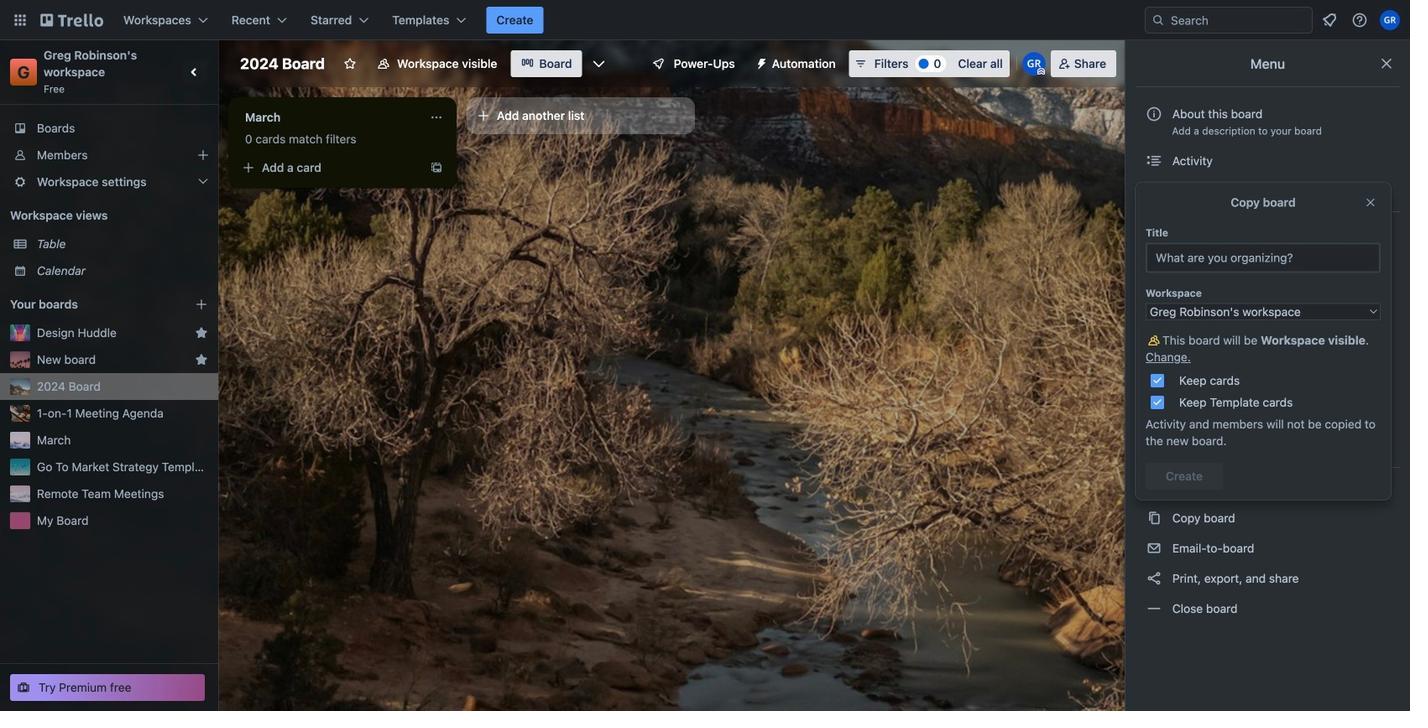 Task type: vqa. For each thing, say whether or not it's contained in the screenshot.
we'll at the top
no



Task type: locate. For each thing, give the bounding box(es) containing it.
0 vertical spatial starred icon image
[[195, 327, 208, 340]]

None text field
[[235, 104, 423, 131]]

2 sm image from the top
[[1146, 436, 1163, 452]]

your boards with 8 items element
[[10, 295, 170, 315]]

What are you organizing? text field
[[1146, 243, 1381, 273]]

primary element
[[0, 0, 1410, 40]]

sm image
[[749, 50, 772, 74], [1146, 153, 1163, 170], [1146, 183, 1163, 200], [1146, 224, 1163, 241], [1146, 315, 1163, 332], [1146, 332, 1163, 349], [1146, 345, 1163, 362], [1146, 405, 1163, 422], [1146, 480, 1163, 497], [1146, 571, 1163, 588]]

starred icon image
[[195, 327, 208, 340], [195, 353, 208, 367]]

2 starred icon image from the top
[[195, 353, 208, 367]]

customize views image
[[591, 55, 607, 72]]

1 starred icon image from the top
[[195, 327, 208, 340]]

search image
[[1152, 13, 1165, 27]]

None submit
[[1146, 463, 1223, 490]]

1 vertical spatial greg robinson (gregrobinson96) image
[[1022, 52, 1046, 76]]

open information menu image
[[1351, 12, 1368, 29]]

add board image
[[195, 298, 208, 311]]

greg robinson (gregrobinson96) image
[[1380, 10, 1400, 30], [1022, 52, 1046, 76]]

0 vertical spatial greg robinson (gregrobinson96) image
[[1380, 10, 1400, 30]]

this member is an admin of this board. image
[[1037, 68, 1045, 76]]

1 sm image from the top
[[1146, 375, 1163, 392]]

0 horizontal spatial greg robinson (gregrobinson96) image
[[1022, 52, 1046, 76]]

5 sm image from the top
[[1146, 601, 1163, 618]]

1 vertical spatial starred icon image
[[195, 353, 208, 367]]

sm image
[[1146, 375, 1163, 392], [1146, 436, 1163, 452], [1146, 510, 1163, 527], [1146, 541, 1163, 557], [1146, 601, 1163, 618]]



Task type: describe. For each thing, give the bounding box(es) containing it.
3 sm image from the top
[[1146, 510, 1163, 527]]

back to home image
[[40, 7, 103, 34]]

Board name text field
[[232, 50, 333, 77]]

workspace navigation collapse icon image
[[183, 60, 206, 84]]

0 notifications image
[[1320, 10, 1340, 30]]

create from template… image
[[430, 161, 443, 175]]

star or unstar board image
[[343, 57, 357, 71]]

Search field
[[1165, 8, 1312, 32]]

1 horizontal spatial greg robinson (gregrobinson96) image
[[1380, 10, 1400, 30]]

4 sm image from the top
[[1146, 541, 1163, 557]]



